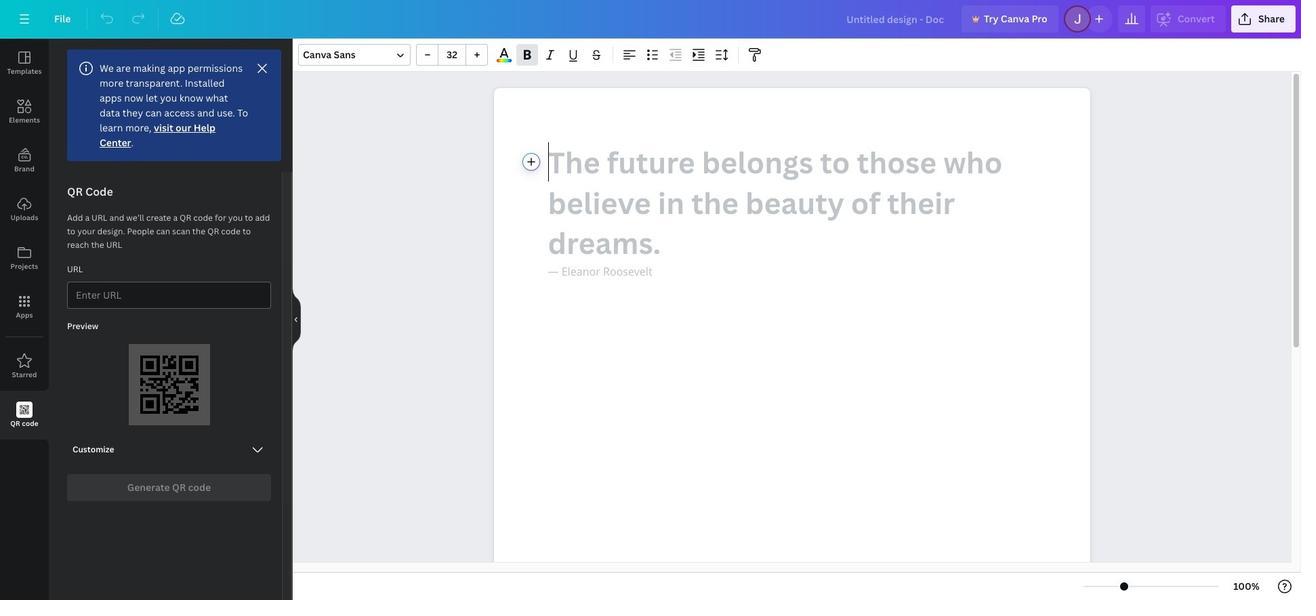Task type: vqa. For each thing, say whether or not it's contained in the screenshot.
'about'
no



Task type: locate. For each thing, give the bounding box(es) containing it.
Zoom button
[[1225, 576, 1269, 598]]

Enter URL text field
[[76, 283, 262, 308]]

None text field
[[494, 88, 1090, 601]]

Design title text field
[[836, 5, 957, 33]]

preview of the generated qr code image
[[128, 344, 210, 426]]

color range image
[[497, 59, 512, 62]]

group
[[416, 44, 488, 66]]

main menu bar
[[0, 0, 1302, 39]]

side panel tab list
[[0, 39, 49, 440]]

– – number field
[[443, 48, 462, 61]]



Task type: describe. For each thing, give the bounding box(es) containing it.
hide image
[[292, 287, 301, 352]]



